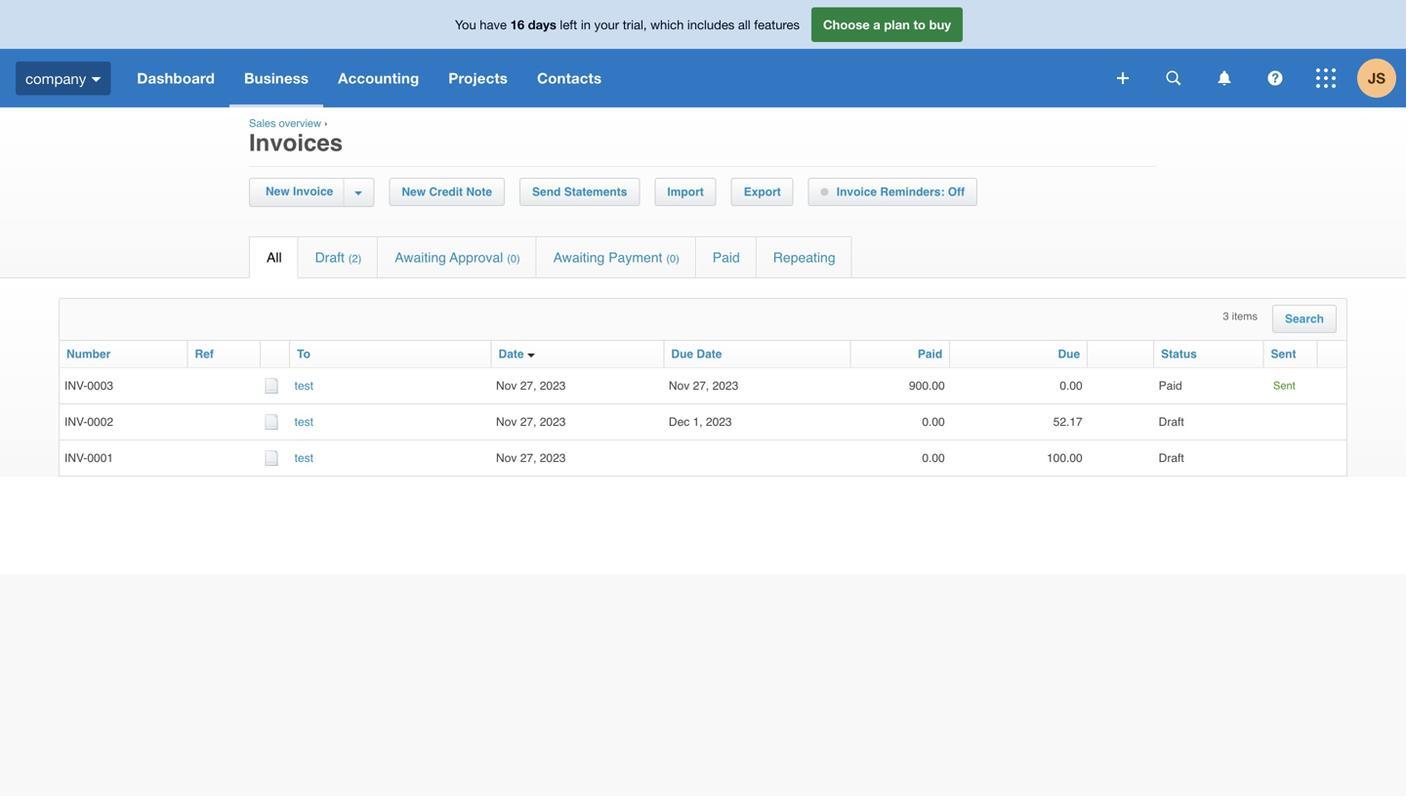 Task type: vqa. For each thing, say whether or not it's contained in the screenshot.
Repeating
yes



Task type: describe. For each thing, give the bounding box(es) containing it.
nov for 0001
[[496, 451, 517, 465]]

test for 0002
[[295, 415, 314, 429]]

status
[[1162, 347, 1198, 361]]

dec
[[669, 415, 690, 429]]

features
[[755, 17, 800, 32]]

choose a plan to buy
[[824, 17, 952, 32]]

inv- for inv-0002
[[64, 415, 87, 429]]

send
[[533, 185, 561, 199]]

import link
[[656, 179, 716, 205]]

search link
[[1274, 306, 1337, 332]]

(0) for awaiting approval
[[507, 253, 520, 265]]

svg image inside the company popup button
[[91, 77, 101, 82]]

0 vertical spatial draft
[[315, 250, 345, 265]]

1 vertical spatial paid link
[[918, 347, 943, 361]]

due date link
[[672, 347, 722, 361]]

accounting button
[[324, 49, 434, 107]]

contacts
[[537, 69, 602, 87]]

choose
[[824, 17, 870, 32]]

off
[[948, 185, 965, 199]]

company button
[[0, 49, 122, 107]]

statements
[[564, 185, 628, 199]]

awaiting for awaiting payment
[[554, 250, 605, 265]]

dashboard link
[[122, 49, 230, 107]]

in
[[581, 17, 591, 32]]

to
[[914, 17, 926, 32]]

projects
[[449, 69, 508, 87]]

inv-0002
[[64, 415, 113, 429]]

payment
[[609, 250, 663, 265]]

inv- for inv-0003
[[64, 379, 87, 393]]

invoice inside "link"
[[293, 185, 334, 198]]

sales overview link
[[249, 117, 321, 129]]

to link
[[297, 347, 311, 361]]

send statements
[[533, 185, 628, 199]]

2023 for 52.17
[[540, 415, 566, 429]]

js button
[[1358, 49, 1407, 107]]

new credit note
[[402, 185, 492, 199]]

trial,
[[623, 17, 647, 32]]

credit
[[429, 185, 463, 199]]

dec 1, 2023
[[669, 415, 739, 429]]

import
[[668, 185, 704, 199]]

inv-0003
[[64, 379, 113, 393]]

(0) for awaiting payment
[[667, 253, 680, 265]]

which
[[651, 17, 684, 32]]

due for the due 'link'
[[1059, 347, 1081, 361]]

invoices
[[249, 129, 343, 156]]

accounting
[[338, 69, 419, 87]]

overview
[[279, 117, 321, 129]]

invoice reminders:                                  off
[[837, 185, 965, 199]]

2 date from the left
[[697, 347, 722, 361]]

note
[[466, 185, 492, 199]]

ref link
[[195, 347, 214, 361]]

all link
[[250, 237, 298, 277]]

new for new credit note
[[402, 185, 426, 199]]

test link for inv-0001
[[295, 451, 314, 465]]

sales overview › invoices
[[249, 117, 343, 156]]

0 vertical spatial 0.00
[[1060, 379, 1083, 393]]

includes
[[688, 17, 735, 32]]

company
[[25, 70, 86, 87]]

awaiting for awaiting approval
[[395, 250, 446, 265]]

27, for 0.00
[[520, 379, 537, 393]]

›
[[324, 117, 328, 129]]

sent link
[[1272, 347, 1297, 361]]

nov 27, 2023 for 100.00
[[496, 451, 566, 465]]

0003
[[87, 379, 113, 393]]

52.17
[[1054, 415, 1083, 429]]

export
[[744, 185, 781, 199]]

test link for inv-0003
[[295, 379, 314, 393]]

paid for the bottom paid link
[[918, 347, 943, 361]]

test for 0001
[[295, 451, 314, 465]]

approval
[[450, 250, 503, 265]]

send statements link
[[521, 179, 639, 205]]

1,
[[693, 415, 703, 429]]



Task type: locate. For each thing, give the bounding box(es) containing it.
0 horizontal spatial paid
[[713, 250, 740, 265]]

svg image
[[1317, 68, 1337, 88], [1167, 71, 1182, 85], [1219, 71, 1232, 85], [1269, 71, 1283, 85], [91, 77, 101, 82]]

0 horizontal spatial (0)
[[507, 253, 520, 265]]

inv-
[[64, 379, 87, 393], [64, 415, 87, 429], [64, 451, 87, 465]]

inv-0001
[[64, 451, 113, 465]]

projects button
[[434, 49, 523, 107]]

sales
[[249, 117, 276, 129]]

2 vertical spatial paid
[[1159, 379, 1183, 393]]

900.00
[[910, 379, 945, 393]]

1 horizontal spatial date
[[697, 347, 722, 361]]

0 horizontal spatial due
[[672, 347, 694, 361]]

(0) right approval
[[507, 253, 520, 265]]

3 test from the top
[[295, 451, 314, 465]]

to
[[297, 347, 311, 361]]

27,
[[520, 379, 537, 393], [693, 379, 710, 393], [520, 415, 537, 429], [520, 451, 537, 465]]

0001
[[87, 451, 113, 465]]

(2)
[[349, 253, 362, 265]]

search
[[1286, 312, 1325, 326]]

new invoice
[[266, 185, 334, 198]]

export link
[[733, 179, 793, 205]]

ref
[[195, 347, 214, 361]]

0 vertical spatial inv-
[[64, 379, 87, 393]]

1 test link from the top
[[295, 379, 314, 393]]

1 horizontal spatial due
[[1059, 347, 1081, 361]]

paid up 900.00
[[918, 347, 943, 361]]

svg image
[[1118, 72, 1129, 84]]

2 vertical spatial test
[[295, 451, 314, 465]]

2 test from the top
[[295, 415, 314, 429]]

you
[[455, 17, 476, 32]]

sent down sent link at the top right of the page
[[1274, 380, 1296, 392]]

1 vertical spatial inv-
[[64, 415, 87, 429]]

contacts button
[[523, 49, 617, 107]]

1 vertical spatial draft
[[1159, 415, 1185, 429]]

2 invoice from the left
[[837, 185, 877, 199]]

awaiting payment (0)
[[554, 250, 680, 265]]

awaiting left payment
[[554, 250, 605, 265]]

27, for 100.00
[[520, 451, 537, 465]]

due for due date
[[672, 347, 694, 361]]

due date
[[672, 347, 722, 361]]

paid down status
[[1159, 379, 1183, 393]]

3 inv- from the top
[[64, 451, 87, 465]]

due link
[[1059, 347, 1081, 361]]

1 (0) from the left
[[507, 253, 520, 265]]

you have 16 days left in your trial, which includes all features
[[455, 17, 800, 32]]

business
[[244, 69, 309, 87]]

have
[[480, 17, 507, 32]]

items
[[1233, 310, 1258, 322]]

1 vertical spatial 0.00
[[923, 415, 945, 429]]

2023 for 0.00
[[540, 379, 566, 393]]

draft (2)
[[315, 250, 362, 265]]

1 vertical spatial sent
[[1274, 380, 1296, 392]]

buy
[[930, 17, 952, 32]]

0 horizontal spatial date
[[499, 347, 524, 361]]

test
[[295, 379, 314, 393], [295, 415, 314, 429], [295, 451, 314, 465]]

test link
[[295, 379, 314, 393], [295, 415, 314, 429], [295, 451, 314, 465]]

2 horizontal spatial paid
[[1159, 379, 1183, 393]]

3 items
[[1224, 310, 1258, 322]]

0 horizontal spatial invoice
[[293, 185, 334, 198]]

repeating
[[774, 250, 836, 265]]

inv- for inv-0001
[[64, 451, 87, 465]]

1 horizontal spatial invoice
[[837, 185, 877, 199]]

(0) right payment
[[667, 253, 680, 265]]

dashboard
[[137, 69, 215, 87]]

2 (0) from the left
[[667, 253, 680, 265]]

a
[[874, 17, 881, 32]]

due up 52.17 on the bottom right of page
[[1059, 347, 1081, 361]]

new
[[266, 185, 290, 198], [402, 185, 426, 199]]

0 vertical spatial paid
[[713, 250, 740, 265]]

paid down the export link
[[713, 250, 740, 265]]

new inside "link"
[[266, 185, 290, 198]]

awaiting approval (0)
[[395, 250, 520, 265]]

1 horizontal spatial paid link
[[918, 347, 943, 361]]

reminders:
[[881, 185, 945, 199]]

awaiting left approval
[[395, 250, 446, 265]]

invoice reminders:                                  off link
[[810, 179, 977, 205]]

new down invoices
[[266, 185, 290, 198]]

sent down search link at the top of the page
[[1272, 347, 1297, 361]]

days
[[528, 17, 557, 32]]

all
[[267, 250, 282, 265]]

due up 'dec'
[[672, 347, 694, 361]]

repeating link
[[757, 237, 853, 277]]

1 horizontal spatial awaiting
[[554, 250, 605, 265]]

16
[[511, 17, 525, 32]]

1 vertical spatial paid
[[918, 347, 943, 361]]

sent
[[1272, 347, 1297, 361], [1274, 380, 1296, 392]]

new for new invoice
[[266, 185, 290, 198]]

number link
[[66, 347, 111, 361]]

0.00 for 52.17
[[923, 415, 945, 429]]

0 vertical spatial paid link
[[696, 237, 756, 277]]

invoice left reminders:
[[837, 185, 877, 199]]

new invoice link
[[261, 179, 343, 205]]

test for 0003
[[295, 379, 314, 393]]

date link
[[499, 347, 524, 361]]

banner
[[0, 0, 1407, 107]]

banner containing dashboard
[[0, 0, 1407, 107]]

0 horizontal spatial paid link
[[696, 237, 756, 277]]

1 due from the left
[[672, 347, 694, 361]]

2 vertical spatial 0.00
[[923, 451, 945, 465]]

2 vertical spatial inv-
[[64, 451, 87, 465]]

2 due from the left
[[1059, 347, 1081, 361]]

(0) inside awaiting approval (0)
[[507, 253, 520, 265]]

1 new from the left
[[266, 185, 290, 198]]

27, for 52.17
[[520, 415, 537, 429]]

(0)
[[507, 253, 520, 265], [667, 253, 680, 265]]

nov for 0003
[[496, 379, 517, 393]]

1 horizontal spatial (0)
[[667, 253, 680, 265]]

left
[[560, 17, 578, 32]]

1 horizontal spatial paid
[[918, 347, 943, 361]]

0.00
[[1060, 379, 1083, 393], [923, 415, 945, 429], [923, 451, 945, 465]]

2 test link from the top
[[295, 415, 314, 429]]

new credit note link
[[390, 179, 504, 205]]

status link
[[1162, 347, 1198, 361]]

0 vertical spatial test link
[[295, 379, 314, 393]]

due
[[672, 347, 694, 361], [1059, 347, 1081, 361]]

js
[[1369, 69, 1386, 87]]

paid for the leftmost paid link
[[713, 250, 740, 265]]

100.00
[[1047, 451, 1083, 465]]

1 inv- from the top
[[64, 379, 87, 393]]

inv- down 'number' "link"
[[64, 379, 87, 393]]

2 inv- from the top
[[64, 415, 87, 429]]

date
[[499, 347, 524, 361], [697, 347, 722, 361]]

invoice down invoices
[[293, 185, 334, 198]]

plan
[[885, 17, 910, 32]]

nov 27, 2023 for 52.17
[[496, 415, 566, 429]]

0 vertical spatial test
[[295, 379, 314, 393]]

all
[[739, 17, 751, 32]]

paid link up 900.00
[[918, 347, 943, 361]]

nov
[[496, 379, 517, 393], [669, 379, 690, 393], [496, 415, 517, 429], [496, 451, 517, 465]]

paid link down export
[[696, 237, 756, 277]]

2 new from the left
[[402, 185, 426, 199]]

0.00 for 100.00
[[923, 451, 945, 465]]

test link for inv-0002
[[295, 415, 314, 429]]

3
[[1224, 310, 1230, 322]]

paid
[[713, 250, 740, 265], [918, 347, 943, 361], [1159, 379, 1183, 393]]

nov 27, 2023 for 0.00
[[496, 379, 566, 393]]

nov 27, 2023
[[496, 379, 566, 393], [669, 379, 745, 393], [496, 415, 566, 429], [496, 451, 566, 465]]

1 horizontal spatial new
[[402, 185, 426, 199]]

1 invoice from the left
[[293, 185, 334, 198]]

1 date from the left
[[499, 347, 524, 361]]

new left credit
[[402, 185, 426, 199]]

1 awaiting from the left
[[395, 250, 446, 265]]

0 vertical spatial sent
[[1272, 347, 1297, 361]]

(0) inside awaiting payment (0)
[[667, 253, 680, 265]]

1 vertical spatial test link
[[295, 415, 314, 429]]

draft for 52.17
[[1159, 415, 1185, 429]]

2023 for 100.00
[[540, 451, 566, 465]]

invoice
[[293, 185, 334, 198], [837, 185, 877, 199]]

your
[[595, 17, 620, 32]]

3 test link from the top
[[295, 451, 314, 465]]

2 awaiting from the left
[[554, 250, 605, 265]]

2 vertical spatial test link
[[295, 451, 314, 465]]

draft for 100.00
[[1159, 451, 1185, 465]]

2 vertical spatial draft
[[1159, 451, 1185, 465]]

0002
[[87, 415, 113, 429]]

1 vertical spatial test
[[295, 415, 314, 429]]

number
[[66, 347, 111, 361]]

nov for 0002
[[496, 415, 517, 429]]

1 test from the top
[[295, 379, 314, 393]]

business button
[[230, 49, 324, 107]]

0 horizontal spatial awaiting
[[395, 250, 446, 265]]

inv- down inv-0003
[[64, 415, 87, 429]]

0 horizontal spatial new
[[266, 185, 290, 198]]

inv- down inv-0002
[[64, 451, 87, 465]]



